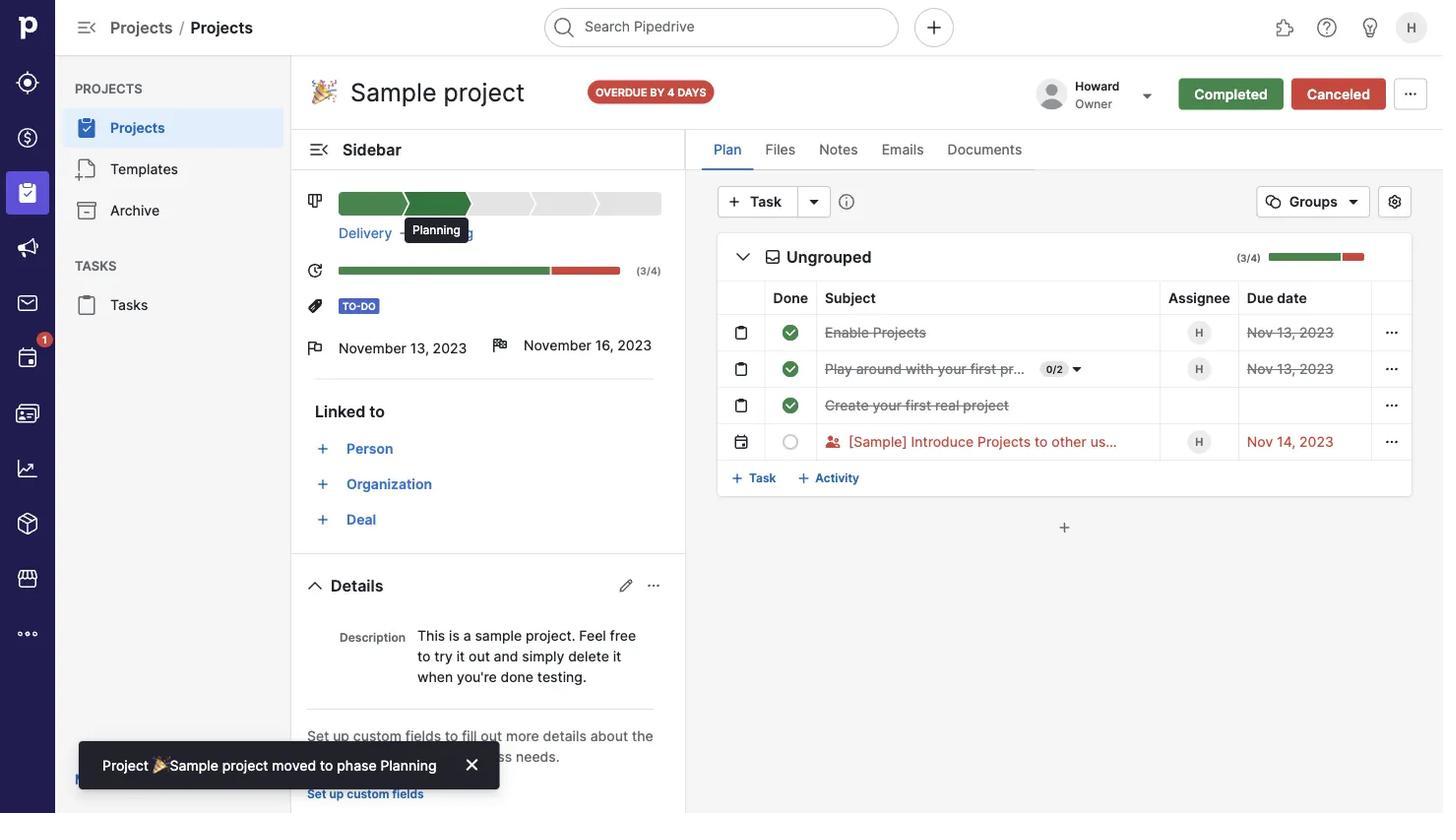 Task type: locate. For each thing, give the bounding box(es) containing it.
0 vertical spatial color active image
[[315, 441, 331, 457]]

0 horizontal spatial the
[[632, 728, 654, 744]]

0 horizontal spatial november
[[339, 340, 407, 357]]

introduce
[[911, 434, 974, 450]]

0 vertical spatial info image
[[839, 194, 855, 210]]

color link image
[[730, 471, 745, 486]]

2 nov from the top
[[1247, 361, 1273, 378]]

[sample] introduce projects to other users in the company
[[849, 434, 1231, 450]]

2 horizontal spatial 4
[[1251, 252, 1257, 264]]

custom inside "button"
[[347, 787, 390, 801]]

your right with
[[938, 361, 967, 378]]

subject column header
[[817, 282, 1160, 315]]

up for set up custom fields
[[329, 787, 344, 801]]

1 vertical spatial the
[[632, 728, 654, 744]]

1 vertical spatial color active image
[[315, 477, 331, 492]]

manage users
[[75, 771, 169, 788]]

notes
[[819, 141, 858, 158]]

2 vertical spatial 4
[[651, 265, 658, 277]]

out up you're
[[469, 648, 490, 665]]

projects image
[[16, 181, 39, 205]]

1 color active image from the top
[[315, 441, 331, 457]]

home image
[[13, 13, 42, 42]]

the right 'about'
[[632, 728, 654, 744]]

the right the in
[[1146, 434, 1167, 450]]

overdue
[[596, 86, 648, 98]]

0 horizontal spatial 3
[[640, 265, 647, 277]]

3
[[1241, 252, 1247, 264], [640, 265, 647, 277]]

projects inside button
[[873, 324, 927, 341]]

0 vertical spatial task button
[[718, 186, 798, 218]]

color undefined image inside projects link
[[75, 116, 98, 140]]

0 horizontal spatial it
[[457, 648, 465, 665]]

( up november 16, 2023 in the top of the page
[[636, 265, 640, 277]]

color active image
[[315, 512, 331, 528]]

1 vertical spatial )
[[658, 265, 662, 277]]

h
[[1407, 20, 1417, 35], [1196, 326, 1204, 339], [1196, 363, 1204, 376], [1196, 436, 1204, 448]]

project
[[1000, 361, 1046, 378], [963, 397, 1009, 414], [307, 748, 353, 765], [222, 757, 268, 774]]

0 vertical spatial color undefined image
[[75, 199, 98, 223]]

details
[[543, 728, 587, 744]]

1 vertical spatial task button
[[726, 463, 784, 494]]

task left more options icon
[[750, 193, 782, 210]]

november 13, 2023 button
[[307, 326, 477, 371]]

0 horizontal spatial (
[[636, 265, 640, 277]]

first right with
[[971, 361, 997, 378]]

and
[[494, 648, 518, 665]]

project left based
[[307, 748, 353, 765]]

1 vertical spatial set
[[307, 787, 326, 801]]

projects
[[110, 18, 173, 37], [190, 18, 253, 37], [75, 81, 143, 96], [110, 120, 165, 136], [873, 324, 927, 341], [978, 434, 1031, 450]]

2 color undefined image from the top
[[75, 293, 98, 317]]

create your first real project
[[825, 397, 1009, 414]]

enable
[[825, 324, 869, 341]]

play around with your first project
[[825, 361, 1046, 378]]

color undefined image up contacts icon
[[16, 347, 39, 370]]

1 vertical spatial task
[[749, 471, 776, 485]]

projects link
[[63, 108, 284, 148]]

1 horizontal spatial (
[[1237, 252, 1241, 264]]

1 vertical spatial fields
[[392, 787, 424, 801]]

info image right more options icon
[[839, 194, 855, 210]]

0 vertical spatial tasks
[[75, 258, 117, 273]]

organization
[[347, 476, 432, 493]]

color primary image
[[307, 138, 331, 161], [1342, 190, 1366, 214], [307, 193, 323, 209], [723, 194, 746, 210], [1262, 194, 1286, 210], [398, 225, 412, 241], [765, 249, 781, 265], [733, 325, 749, 341], [783, 325, 799, 341], [307, 341, 323, 356], [733, 361, 749, 377], [1384, 361, 1400, 377], [733, 398, 749, 414], [783, 398, 799, 414], [783, 434, 799, 450], [618, 578, 634, 594], [646, 578, 662, 594]]

fields inside set up custom fields to fill out more details about the project based on your business needs.
[[406, 728, 441, 744]]

task button for color link image at right
[[726, 463, 784, 494]]

campaigns image
[[16, 236, 39, 260]]

add group image
[[1053, 520, 1077, 536]]

0 horizontal spatial your
[[421, 748, 450, 765]]

1 color undefined image from the top
[[75, 199, 98, 223]]

project left 0
[[1000, 361, 1046, 378]]

( up assignee column header
[[1237, 252, 1241, 264]]

info image
[[839, 194, 855, 210], [181, 772, 197, 788]]

fields inside "button"
[[392, 787, 424, 801]]

to inside set up custom fields to fill out more details about the project based on your business needs.
[[445, 728, 458, 744]]

menu
[[55, 55, 291, 813]]

it down free
[[613, 648, 622, 665]]

color undefined image
[[75, 116, 98, 140], [75, 158, 98, 181], [16, 347, 39, 370]]

0 vertical spatial )
[[1257, 252, 1261, 264]]

1 vertical spatial (
[[636, 265, 640, 277]]

howard
[[1075, 79, 1120, 93]]

transfer ownership image
[[1136, 84, 1159, 108]]

column header
[[694, 282, 718, 315], [718, 282, 765, 315], [1372, 282, 1412, 315]]

0 vertical spatial out
[[469, 648, 490, 665]]

row group containing enable projects
[[694, 315, 1412, 460]]

16,
[[595, 337, 614, 354]]

1 horizontal spatial november
[[524, 337, 592, 354]]

color primary image inside details button
[[303, 574, 327, 598]]

13, inside button
[[410, 340, 429, 357]]

cell
[[694, 315, 718, 351], [694, 351, 718, 387], [694, 387, 718, 424], [1160, 387, 1239, 424], [1239, 387, 1372, 424], [694, 424, 718, 460]]

1 horizontal spatial 3
[[1241, 252, 1247, 264]]

color undefined image inside the tasks 'link'
[[75, 293, 98, 317]]

0 vertical spatial (
[[1237, 252, 1241, 264]]

project
[[102, 757, 149, 774]]

1 vertical spatial up
[[329, 787, 344, 801]]

set for set up custom fields to fill out more details about the project based on your business needs.
[[307, 728, 329, 744]]

task right color link icon
[[749, 471, 776, 485]]

person button
[[339, 433, 662, 465]]

1 horizontal spatial it
[[613, 648, 622, 665]]

1 vertical spatial info image
[[181, 772, 197, 788]]

first left real
[[906, 397, 932, 414]]

table
[[694, 282, 1412, 461]]

task
[[750, 193, 782, 210], [749, 471, 776, 485]]

task button left more options icon
[[718, 186, 798, 218]]

up inside "button"
[[329, 787, 344, 801]]

color undefined image for archive
[[75, 199, 98, 223]]

to left try
[[417, 648, 431, 665]]

sample
[[475, 627, 522, 644]]

3 nov from the top
[[1247, 434, 1273, 450]]

enable projects button
[[825, 321, 927, 345]]

color undefined image left templates
[[75, 158, 98, 181]]

/ inside table
[[1053, 363, 1057, 375]]

2023
[[1300, 324, 1334, 341], [618, 337, 652, 354], [433, 340, 467, 357], [1300, 361, 1334, 378], [1300, 434, 1334, 450]]

first
[[971, 361, 997, 378], [906, 397, 932, 414]]

0 vertical spatial ( 3 / 4 )
[[1237, 252, 1261, 264]]

up inside set up custom fields to fill out more details about the project based on your business needs.
[[333, 728, 349, 744]]

task button left color link image at right
[[726, 463, 784, 494]]

deal
[[347, 512, 376, 528]]

templates
[[110, 161, 178, 178]]

color undefined image left archive
[[75, 199, 98, 223]]

it right try
[[457, 648, 465, 665]]

color undefined image for tasks
[[75, 293, 98, 317]]

out inside this is a sample project. feel free to try it out and simply delete it when you're done testing.
[[469, 648, 490, 665]]

/ up other
[[1053, 363, 1057, 375]]

set up custom fields button
[[299, 783, 432, 806]]

due date
[[1247, 289, 1307, 306]]

color primary image
[[1399, 86, 1423, 102], [1383, 194, 1407, 210], [732, 245, 755, 269], [307, 263, 323, 279], [307, 298, 323, 314], [1384, 325, 1400, 341], [492, 338, 508, 353], [783, 361, 799, 377], [1069, 361, 1085, 377], [1384, 398, 1400, 414], [733, 434, 749, 450], [825, 434, 841, 450], [1384, 434, 1400, 450], [303, 574, 327, 598]]

your inside 'button'
[[938, 361, 967, 378]]

up for set up custom fields to fill out more details about the project based on your business needs.
[[333, 728, 349, 744]]

color primary image inside november 13, 2023 button
[[307, 341, 323, 356]]

1 horizontal spatial your
[[873, 397, 902, 414]]

november for november 16, 2023
[[524, 337, 592, 354]]

fields for set up custom fields to fill out more details about the project based on your business needs.
[[406, 728, 441, 744]]

1 column header from the left
[[694, 282, 718, 315]]

2 vertical spatial nov
[[1247, 434, 1273, 450]]

0 horizontal spatial 4
[[651, 265, 658, 277]]

organization button
[[339, 469, 662, 500]]

color undefined image inside templates link
[[75, 158, 98, 181]]

with
[[906, 361, 934, 378]]

try
[[434, 648, 453, 665]]

1 vertical spatial nov
[[1247, 361, 1273, 378]]

[sample]
[[849, 434, 908, 450]]

custom down phase
[[347, 787, 390, 801]]

done
[[773, 289, 808, 306]]

up down phase
[[329, 787, 344, 801]]

2 set from the top
[[307, 787, 326, 801]]

color active image up color active image on the bottom of the page
[[315, 477, 331, 492]]

1 vertical spatial 3
[[640, 265, 647, 277]]

products image
[[16, 512, 39, 536]]

custom inside set up custom fields to fill out more details about the project based on your business needs.
[[353, 728, 402, 744]]

project inside play around with your first project 'button'
[[1000, 361, 1046, 378]]

delivery
[[339, 225, 392, 242]]

projects / projects
[[110, 18, 253, 37]]

your down around
[[873, 397, 902, 414]]

0 horizontal spatial ( 3 / 4 )
[[636, 265, 662, 277]]

tasks
[[75, 258, 117, 273], [110, 297, 148, 314]]

1 vertical spatial users
[[132, 771, 169, 788]]

color undefined image right sales inbox image
[[75, 293, 98, 317]]

row
[[694, 282, 1412, 315]]

1 horizontal spatial 4
[[668, 86, 675, 98]]

projects inside "button"
[[978, 434, 1031, 450]]

0 vertical spatial set
[[307, 728, 329, 744]]

row group
[[694, 315, 1412, 460]]

menu item
[[0, 165, 55, 221]]

up up phase
[[333, 728, 349, 744]]

november up 'linked to'
[[339, 340, 407, 357]]

person
[[347, 441, 393, 457]]

2 color active image from the top
[[315, 477, 331, 492]]

subject
[[825, 289, 876, 306]]

fields up on
[[406, 728, 441, 744]]

4
[[668, 86, 675, 98], [1251, 252, 1257, 264], [651, 265, 658, 277]]

table containing done
[[694, 282, 1412, 461]]

1 horizontal spatial users
[[1091, 434, 1127, 450]]

/
[[179, 18, 185, 37], [1247, 252, 1251, 264], [647, 265, 651, 277], [1053, 363, 1057, 375]]

color undefined image
[[75, 199, 98, 223], [75, 293, 98, 317]]

project inside set up custom fields to fill out more details about the project based on your business needs.
[[307, 748, 353, 765]]

plan
[[714, 141, 742, 158]]

2 horizontal spatial your
[[938, 361, 967, 378]]

users left the sample
[[132, 771, 169, 788]]

0 vertical spatial up
[[333, 728, 349, 744]]

1 set from the top
[[307, 728, 329, 744]]

1 horizontal spatial the
[[1146, 434, 1167, 450]]

0 vertical spatial color undefined image
[[75, 116, 98, 140]]

1 nov from the top
[[1247, 324, 1273, 341]]

0 vertical spatial fields
[[406, 728, 441, 744]]

set up custom fields
[[307, 787, 424, 801]]

nov
[[1247, 324, 1273, 341], [1247, 361, 1273, 378], [1247, 434, 1273, 450]]

business
[[454, 748, 512, 765]]

1 vertical spatial first
[[906, 397, 932, 414]]

color active image for person
[[315, 441, 331, 457]]

info image right 🎉
[[181, 772, 197, 788]]

color active image
[[315, 441, 331, 457], [315, 477, 331, 492]]

fields down on
[[392, 787, 424, 801]]

1 vertical spatial ( 3 / 4 )
[[636, 265, 662, 277]]

/ up november 16, 2023 in the top of the page
[[647, 265, 651, 277]]

about
[[590, 728, 628, 744]]

to
[[369, 402, 385, 421], [1035, 434, 1048, 450], [417, 648, 431, 665], [445, 728, 458, 744], [320, 757, 333, 774]]

marketplace image
[[16, 567, 39, 591]]

0 vertical spatial 3
[[1241, 252, 1247, 264]]

to left fill
[[445, 728, 458, 744]]

0 vertical spatial custom
[[353, 728, 402, 744]]

fields
[[406, 728, 441, 744], [392, 787, 424, 801]]

task button
[[718, 186, 798, 218], [726, 463, 784, 494]]

howard owner
[[1075, 79, 1120, 111]]

color undefined image inside archive link
[[75, 199, 98, 223]]

files
[[766, 141, 796, 158]]

0 vertical spatial nov 13, 2023
[[1247, 324, 1334, 341]]

0 / 2
[[1046, 363, 1063, 375]]

0 horizontal spatial first
[[906, 397, 932, 414]]

out
[[469, 648, 490, 665], [481, 728, 502, 744]]

around
[[856, 361, 902, 378]]

1
[[42, 334, 47, 346]]

0 vertical spatial 4
[[668, 86, 675, 98]]

set inside set up custom fields to fill out more details about the project based on your business needs.
[[307, 728, 329, 744]]

0 vertical spatial nov
[[1247, 324, 1273, 341]]

custom for set up custom fields
[[347, 787, 390, 801]]

0 vertical spatial first
[[971, 361, 997, 378]]

custom up based
[[353, 728, 402, 744]]

tasks link
[[63, 286, 284, 325]]

your right on
[[421, 748, 450, 765]]

1 nov 13, 2023 from the top
[[1247, 324, 1334, 341]]

2 it from the left
[[613, 648, 622, 665]]

set down moved
[[307, 787, 326, 801]]

on
[[401, 748, 417, 765]]

color undefined image right deals image
[[75, 116, 98, 140]]

2 vertical spatial your
[[421, 748, 450, 765]]

1 vertical spatial color undefined image
[[75, 293, 98, 317]]

0 horizontal spatial )
[[658, 265, 662, 277]]

1 vertical spatial your
[[873, 397, 902, 414]]

( 3 / 4 ) up november 16, 2023 in the top of the page
[[636, 265, 662, 277]]

users left the in
[[1091, 434, 1127, 450]]

details button
[[299, 570, 391, 602]]

1 vertical spatial custom
[[347, 787, 390, 801]]

projects menu item
[[55, 108, 291, 148]]

/ up the due
[[1247, 252, 1251, 264]]

set up moved
[[307, 728, 329, 744]]

1 vertical spatial tasks
[[110, 297, 148, 314]]

the
[[1146, 434, 1167, 450], [632, 728, 654, 744]]

task button for more options icon
[[718, 186, 798, 218]]

the inside "[sample] introduce projects to other users in the company" "button"
[[1146, 434, 1167, 450]]

set inside "button"
[[307, 787, 326, 801]]

1 vertical spatial color undefined image
[[75, 158, 98, 181]]

out right fill
[[481, 728, 502, 744]]

0 vertical spatial users
[[1091, 434, 1127, 450]]

to left other
[[1035, 434, 1048, 450]]

free
[[610, 627, 636, 644]]

0 vertical spatial the
[[1146, 434, 1167, 450]]

2 vertical spatial color undefined image
[[16, 347, 39, 370]]

color primary inverted image
[[464, 757, 480, 773]]

0 horizontal spatial info image
[[181, 772, 197, 788]]

project right real
[[963, 397, 1009, 414]]

planning
[[413, 223, 461, 237], [417, 225, 474, 242], [381, 757, 437, 774]]

0 vertical spatial your
[[938, 361, 967, 378]]

november left 16,
[[524, 337, 592, 354]]

sample
[[170, 757, 219, 774]]

color primary image inside november 16, 2023 button
[[492, 338, 508, 353]]

(
[[1237, 252, 1241, 264], [636, 265, 640, 277]]

0
[[1046, 363, 1053, 375]]

0 horizontal spatial users
[[132, 771, 169, 788]]

color active image down 'linked'
[[315, 441, 331, 457]]

( 3 / 4 ) up the due
[[1237, 252, 1261, 264]]

your inside button
[[873, 397, 902, 414]]

1 vertical spatial nov 13, 2023
[[1247, 361, 1334, 378]]

1 horizontal spatial first
[[971, 361, 997, 378]]

manage users button
[[63, 762, 181, 798]]

1 vertical spatial out
[[481, 728, 502, 744]]

custom
[[353, 728, 402, 744], [347, 787, 390, 801]]

0 vertical spatial task
[[750, 193, 782, 210]]

the inside set up custom fields to fill out more details about the project based on your business needs.
[[632, 728, 654, 744]]



Task type: describe. For each thing, give the bounding box(es) containing it.
manage
[[75, 771, 128, 788]]

nov 14, 2023
[[1247, 434, 1334, 450]]

3 column header from the left
[[1372, 282, 1412, 315]]

november 16, 2023
[[524, 337, 652, 354]]

first inside 'button'
[[971, 361, 997, 378]]

play
[[825, 361, 853, 378]]

sales assistant image
[[1359, 16, 1382, 39]]

1 vertical spatial 4
[[1251, 252, 1257, 264]]

color link image
[[796, 471, 812, 486]]

quick help image
[[1315, 16, 1339, 39]]

color undefined image inside 1 link
[[16, 347, 39, 370]]

due date column header
[[1239, 282, 1372, 315]]

h button
[[1392, 8, 1432, 47]]

project.
[[526, 627, 576, 644]]

completed
[[1195, 86, 1268, 102]]

to left phase
[[320, 757, 333, 774]]

contacts image
[[16, 402, 39, 425]]

h inside "button"
[[1407, 20, 1417, 35]]

description
[[340, 631, 406, 645]]

days
[[678, 86, 707, 98]]

activity button
[[792, 463, 867, 494]]

leads image
[[16, 71, 39, 95]]

color active image for organization
[[315, 477, 331, 492]]

2 column header from the left
[[718, 282, 765, 315]]

set up custom fields to fill out more details about the project based on your business needs.
[[307, 728, 654, 765]]

november 16, 2023 button
[[492, 326, 662, 365]]

groups
[[1290, 193, 1338, 210]]

assignee
[[1169, 289, 1231, 306]]

more options image
[[802, 194, 826, 210]]

you're
[[457, 669, 497, 685]]

owner
[[1075, 97, 1113, 111]]

enable projects
[[825, 324, 927, 341]]

set for set up custom fields
[[307, 787, 326, 801]]

testing.
[[537, 669, 587, 685]]

linked to
[[315, 402, 385, 421]]

deal button
[[339, 504, 662, 536]]

based
[[357, 748, 397, 765]]

phase
[[337, 757, 377, 774]]

users inside button
[[132, 771, 169, 788]]

Search Pipedrive field
[[544, 8, 899, 47]]

by
[[650, 86, 665, 98]]

🎉  Sample project text field
[[307, 72, 572, 112]]

activity
[[816, 471, 860, 485]]

set up custom fields link
[[299, 783, 432, 806]]

create your first real project button
[[825, 394, 1009, 417]]

first inside button
[[906, 397, 932, 414]]

to right 'linked'
[[369, 402, 385, 421]]

1 horizontal spatial ( 3 / 4 )
[[1237, 252, 1261, 264]]

users inside "button"
[[1091, 434, 1127, 450]]

fields for set up custom fields
[[392, 787, 424, 801]]

archive
[[110, 202, 160, 219]]

to inside this is a sample project. feel free to try it out and simply delete it when you're done testing.
[[417, 648, 431, 665]]

2
[[1057, 363, 1063, 375]]

details
[[331, 576, 383, 595]]

task for color link image at right
[[749, 471, 776, 485]]

1 menu
[[0, 0, 55, 813]]

1 it from the left
[[457, 648, 465, 665]]

color undefined image for projects
[[75, 116, 98, 140]]

november 13, 2023
[[339, 340, 467, 357]]

14,
[[1277, 434, 1296, 450]]

is
[[449, 627, 460, 644]]

real
[[935, 397, 960, 414]]

other
[[1052, 434, 1087, 450]]

howard link
[[1075, 79, 1124, 93]]

task for more options icon
[[750, 193, 782, 210]]

this
[[417, 627, 445, 644]]

emails
[[882, 141, 924, 158]]

1 horizontal spatial info image
[[839, 194, 855, 210]]

project 🎉  sample project moved to phase planning
[[102, 757, 437, 774]]

color undefined image for templates
[[75, 158, 98, 181]]

canceled
[[1307, 86, 1371, 102]]

date
[[1277, 289, 1307, 306]]

done column header
[[765, 282, 817, 315]]

more image
[[16, 622, 39, 646]]

company
[[1171, 434, 1231, 450]]

in
[[1130, 434, 1142, 450]]

assignee column header
[[1160, 282, 1239, 315]]

documents
[[948, 141, 1022, 158]]

🎉
[[152, 757, 166, 774]]

menu toggle image
[[75, 16, 98, 39]]

a
[[463, 627, 471, 644]]

this is a sample project. feel free to try it out and simply delete it when you're done testing.
[[417, 627, 636, 685]]

1 horizontal spatial )
[[1257, 252, 1261, 264]]

menu containing projects
[[55, 55, 291, 813]]

out inside set up custom fields to fill out more details about the project based on your business needs.
[[481, 728, 502, 744]]

1 link
[[6, 332, 53, 380]]

project left moved
[[222, 757, 268, 774]]

moved
[[272, 757, 316, 774]]

projects inside menu item
[[110, 120, 165, 136]]

your inside set up custom fields to fill out more details about the project based on your business needs.
[[421, 748, 450, 765]]

groups button
[[1257, 186, 1371, 218]]

custom for set up custom fields to fill out more details about the project based on your business needs.
[[353, 728, 402, 744]]

create
[[825, 397, 869, 414]]

row containing done
[[694, 282, 1412, 315]]

deals image
[[16, 126, 39, 150]]

feel
[[579, 627, 606, 644]]

/ right menu toggle icon
[[179, 18, 185, 37]]

november for november 13, 2023
[[339, 340, 407, 357]]

when
[[417, 669, 453, 685]]

project inside create your first real project button
[[963, 397, 1009, 414]]

tasks inside 'link'
[[110, 297, 148, 314]]

linked
[[315, 402, 366, 421]]

done
[[501, 669, 534, 685]]

archive link
[[63, 191, 284, 230]]

quick add image
[[923, 16, 946, 39]]

canceled button
[[1292, 78, 1386, 110]]

sales inbox image
[[16, 291, 39, 315]]

to inside "button"
[[1035, 434, 1048, 450]]

more
[[506, 728, 539, 744]]

2 nov 13, 2023 from the top
[[1247, 361, 1334, 378]]

ungrouped
[[787, 247, 872, 266]]

delete
[[568, 648, 609, 665]]

overdue by 4 days
[[596, 86, 707, 98]]

play around with your first project button
[[825, 357, 1046, 381]]

due
[[1247, 289, 1274, 306]]

insights image
[[16, 457, 39, 480]]



Task type: vqa. For each thing, say whether or not it's contained in the screenshot.
web visitors menu item
no



